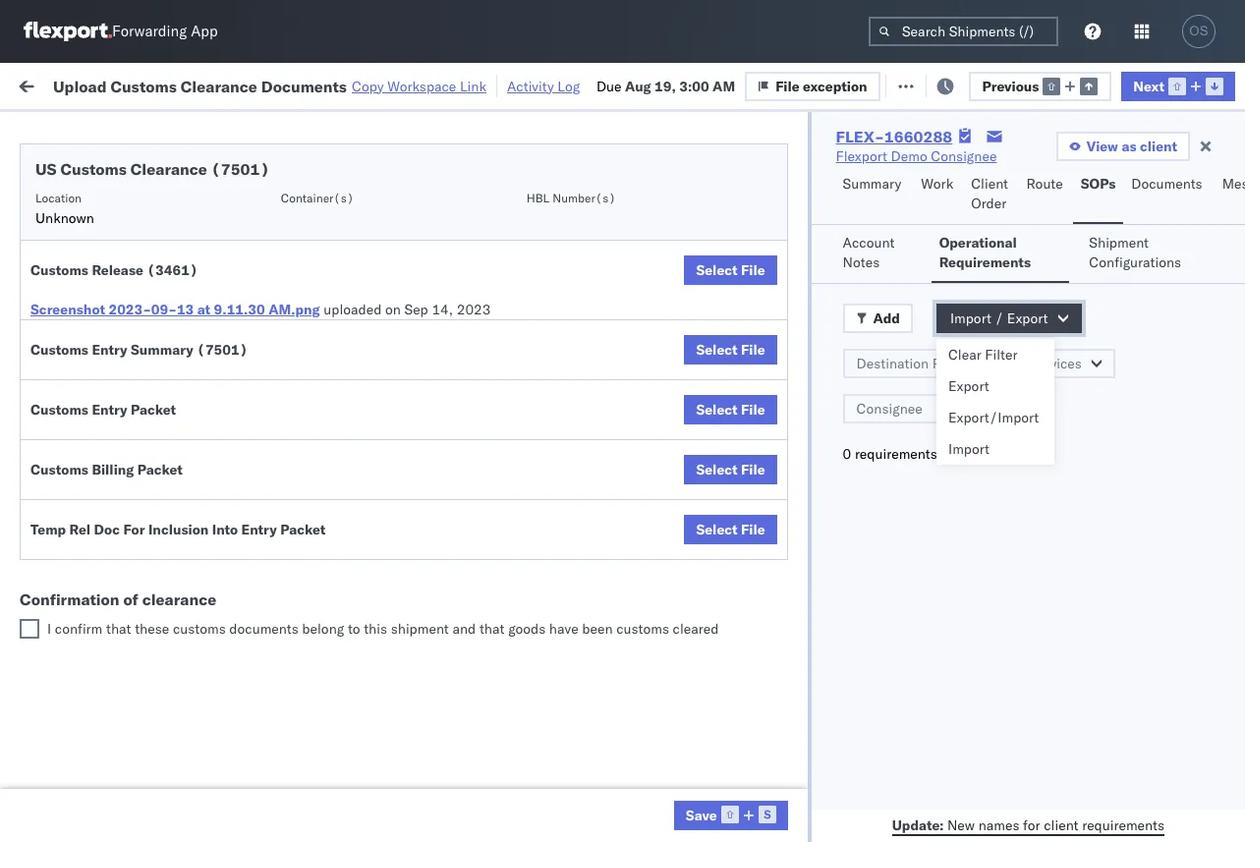 Task type: describe. For each thing, give the bounding box(es) containing it.
4 5, from the top
[[439, 327, 451, 345]]

add
[[873, 310, 900, 327]]

1 horizontal spatial file exception
[[909, 76, 1001, 94]]

delivery for 2nd schedule delivery appointment button from the bottom
[[107, 326, 157, 344]]

2:59 am edt, nov 5, 2022 for 2:59 am edt, nov 5, 2022 schedule delivery appointment link
[[316, 197, 489, 215]]

import inside list box
[[948, 440, 990, 458]]

1 customs from the left
[[173, 620, 226, 638]]

fcl for 1st schedule pickup from los angeles, ca link
[[645, 240, 670, 258]]

6 resize handle column header from the left
[[1020, 152, 1044, 842]]

name
[[764, 160, 795, 175]]

1 resize handle column header from the left
[[281, 152, 305, 842]]

shipment configurations button
[[1082, 225, 1214, 283]]

schedule delivery appointment for 2:59 am est, dec 14, 2022
[[45, 499, 242, 517]]

doc
[[94, 521, 120, 539]]

sops button
[[1073, 166, 1124, 224]]

due aug 19, 3:00 am
[[597, 77, 735, 95]]

billing
[[92, 461, 134, 479]]

location unknown
[[35, 191, 94, 227]]

8 resize handle column header from the left
[[1210, 152, 1234, 842]]

1 vertical spatial account
[[958, 803, 1010, 820]]

205 on track
[[453, 76, 533, 94]]

4 flex-1846748 from the top
[[1085, 370, 1187, 388]]

have
[[549, 620, 579, 638]]

copy
[[352, 77, 384, 95]]

destination port button
[[843, 349, 992, 378]]

ocean fcl for 2nd schedule pickup from los angeles, ca link from the bottom of the page
[[602, 630, 670, 647]]

am.png
[[268, 301, 320, 318]]

account inside button
[[843, 234, 895, 252]]

account notes button
[[835, 225, 920, 283]]

screenshot
[[30, 301, 105, 318]]

upload customs clearance documents button
[[45, 402, 279, 443]]

2 schedule pickup from los angeles, ca button from the top
[[45, 272, 279, 313]]

client order button
[[964, 166, 1019, 224]]

workitem
[[22, 160, 73, 175]]

4 edt, from the top
[[376, 327, 406, 345]]

filter
[[985, 346, 1018, 364]]

ocean fcl for 1st schedule pickup from los angeles, ca link
[[602, 240, 670, 258]]

packet for customs entry packet
[[131, 401, 176, 419]]

flex id
[[1054, 160, 1091, 175]]

2 vertical spatial packet
[[280, 521, 326, 539]]

edt, for 4th schedule pickup from los angeles, ca link from the bottom
[[376, 370, 406, 388]]

est, for 9,
[[376, 413, 405, 431]]

ceau
[[1211, 283, 1245, 301]]

hbl number(s)
[[527, 191, 616, 205]]

route button
[[1019, 166, 1073, 224]]

/
[[995, 310, 1004, 327]]

import work button
[[159, 63, 257, 107]]

activity log
[[507, 77, 580, 95]]

select file for customs billing packet
[[696, 461, 765, 479]]

1 that from the left
[[106, 620, 131, 638]]

fcl for schedule delivery appointment link for 2:59 am est, dec 14, 2022
[[645, 500, 670, 517]]

delivery for schedule delivery appointment button associated with 2:59 am est, dec 14, 2022
[[107, 499, 157, 517]]

5 schedule pickup from los angeles, ca link from the top
[[45, 618, 279, 657]]

1 2:59 from the top
[[316, 197, 346, 215]]

update:
[[892, 816, 944, 834]]

work button
[[913, 166, 964, 224]]

location
[[35, 191, 82, 205]]

actions
[[1186, 160, 1227, 175]]

import / export
[[950, 310, 1048, 327]]

schedule for schedule delivery appointment link for 2:59 am est, dec 14, 2022
[[45, 499, 103, 517]]

2 vertical spatial entry
[[241, 521, 277, 539]]

schedule delivery appointment button for 2:59 am edt, nov 5, 2022
[[45, 195, 242, 217]]

1 1846748 from the top
[[1127, 240, 1187, 258]]

2130387
[[1127, 803, 1187, 820]]

import for import work
[[167, 76, 211, 94]]

2022 for 1st schedule pickup from los angeles, ca link
[[455, 240, 489, 258]]

schedule for 2nd schedule pickup from los angeles, ca link
[[45, 273, 103, 290]]

account notes
[[843, 234, 895, 271]]

packet for customs billing packet
[[137, 461, 183, 479]]

select for customs billing packet
[[696, 461, 738, 479]]

select file button for customs entry summary (7501)
[[684, 335, 777, 365]]

dec for 14,
[[409, 500, 434, 517]]

upload customs clearance documents
[[45, 402, 215, 440]]

2 2:59 from the top
[[316, 240, 346, 258]]

0 horizontal spatial at
[[197, 301, 210, 318]]

angeles, for confirm pickup from los angeles, ca link
[[203, 532, 257, 550]]

work
[[56, 71, 107, 99]]

los for 1st schedule pickup from los angeles, ca link from the bottom of the page
[[185, 748, 207, 766]]

status
[[108, 121, 142, 136]]

2 schedule delivery appointment from the top
[[45, 326, 242, 344]]

goods
[[508, 620, 546, 638]]

am for schedule delivery appointment link for 2:59 am est, dec 14, 2022
[[350, 500, 372, 517]]

been
[[582, 620, 613, 638]]

2 appointment from the top
[[161, 326, 242, 344]]

1 vertical spatial consignee button
[[843, 394, 976, 424]]

of
[[123, 590, 138, 609]]

schedule delivery appointment for 2:59 am edt, nov 5, 2022
[[45, 196, 242, 214]]

(7501) for us customs clearance (7501)
[[211, 159, 270, 179]]

select for customs entry packet
[[696, 401, 738, 419]]

customs down by:
[[60, 159, 127, 179]]

select file for customs entry packet
[[696, 401, 765, 419]]

ca for 1st schedule pickup from los angeles, ca link from the bottom of the page
[[45, 768, 64, 786]]

am for 1st schedule pickup from los angeles, ca link
[[350, 240, 372, 258]]

5, for 2nd schedule pickup from los angeles, ca link
[[439, 284, 451, 301]]

schedule pickup from los angeles, ca for 1st schedule pickup from los angeles, ca link from the bottom of the page
[[45, 748, 265, 786]]

services button
[[1016, 349, 1115, 378]]

0
[[843, 445, 851, 463]]

flex- down sops button
[[1085, 240, 1127, 258]]

los for third schedule pickup from los angeles, ca link from the bottom of the page
[[185, 446, 207, 463]]

1 flex-1846748 from the top
[[1085, 240, 1187, 258]]

us customs clearance (7501)
[[35, 159, 270, 179]]

angeles, for 1st schedule pickup from los angeles, ca link
[[211, 230, 265, 247]]

confirm delivery link
[[45, 584, 149, 604]]

nov for 2:59 am edt, nov 5, 2022 schedule delivery appointment link
[[410, 197, 435, 215]]

client for client order
[[971, 175, 1008, 193]]

1 vertical spatial demo
[[784, 630, 821, 647]]

5 resize handle column header from the left
[[824, 152, 847, 842]]

us
[[35, 159, 57, 179]]

flex- right karl
[[1085, 803, 1127, 820]]

file for customs billing packet
[[741, 461, 765, 479]]

3:00
[[679, 77, 709, 95]]

flex
[[1054, 160, 1076, 175]]

3 resize handle column header from the left
[[568, 152, 592, 842]]

summary button
[[835, 166, 913, 224]]

confirm pickup from los angeles, ca button
[[45, 531, 279, 573]]

schedule delivery appointment link for 2:59 am edt, nov 5, 2022
[[45, 195, 242, 215]]

file for customs entry summary (7501)
[[741, 341, 765, 359]]

pickup for 4th schedule pickup from los angeles, ca link from the bottom
[[107, 359, 149, 377]]

confirm delivery
[[45, 585, 149, 603]]

nov for 2nd schedule pickup from los angeles, ca link
[[410, 284, 435, 301]]

flexport demo consignee link
[[836, 146, 997, 166]]

2 resize handle column header from the left
[[499, 152, 523, 842]]

0 horizontal spatial file exception
[[776, 77, 867, 95]]

os
[[1190, 24, 1209, 38]]

customs entry packet
[[30, 401, 176, 419]]

2 customs from the left
[[616, 620, 669, 638]]

rel
[[69, 521, 91, 539]]

clearance
[[142, 590, 216, 609]]

6 2:59 from the top
[[316, 500, 346, 517]]

for
[[123, 521, 145, 539]]

destination port
[[857, 355, 959, 373]]

23,
[[437, 543, 458, 561]]

est, for 13,
[[376, 630, 405, 647]]

id
[[1079, 160, 1091, 175]]

0 horizontal spatial summary
[[131, 341, 193, 359]]

8 fcl from the top
[[645, 803, 670, 820]]

2023-
[[109, 301, 151, 318]]

integration test account - karl lagerfeld
[[857, 803, 1113, 820]]

8 ocean fcl from the top
[[602, 803, 670, 820]]

schedule for 2:59 am edt, nov 5, 2022 schedule delivery appointment link
[[45, 196, 103, 214]]

2022 for 4th schedule pickup from los angeles, ca link from the bottom
[[455, 370, 489, 388]]

1 vertical spatial 2023
[[459, 630, 493, 647]]

am for 2:59 am edt, nov 5, 2022 schedule delivery appointment link
[[350, 197, 372, 215]]

notes
[[843, 254, 880, 271]]

appointment for 2:59 am est, dec 14, 2022
[[161, 499, 242, 517]]

forwarding app
[[112, 22, 218, 41]]

0 vertical spatial 14,
[[432, 301, 453, 318]]

ca for confirm pickup from los angeles, ca link
[[45, 552, 64, 570]]

0 vertical spatial consignee button
[[847, 156, 1024, 176]]

container(s)
[[281, 191, 354, 205]]

for
[[1023, 816, 1040, 834]]

(7501) for customs entry summary (7501)
[[197, 341, 248, 359]]

confirm for confirm delivery
[[45, 585, 95, 603]]

export inside list box
[[948, 377, 989, 395]]

(3461)
[[147, 261, 198, 279]]

import / export button
[[937, 304, 1082, 333]]

2:59 am est, jan 13, 2023
[[316, 630, 493, 647]]

jan
[[409, 630, 431, 647]]

ocean fcl for 2:59 am edt, nov 5, 2022 schedule delivery appointment link
[[602, 197, 670, 215]]

schedule for 4th schedule pickup from los angeles, ca link from the bottom
[[45, 359, 103, 377]]

1 schedule pickup from los angeles, ca link from the top
[[45, 229, 279, 268]]

my work
[[20, 71, 107, 99]]

angeles, for 4th schedule pickup from los angeles, ca link from the bottom
[[211, 359, 265, 377]]

client order
[[971, 175, 1008, 212]]

7:00
[[316, 543, 346, 561]]

risk
[[407, 76, 430, 94]]

Search Shipments (/) text field
[[869, 17, 1059, 46]]

1 vertical spatial 14,
[[438, 500, 459, 517]]

fcl for confirm pickup from los angeles, ca link
[[645, 543, 670, 561]]

3 1846748 from the top
[[1127, 327, 1187, 345]]

3 schedule pickup from los angeles, ca link from the top
[[45, 358, 279, 398]]

shipment
[[391, 620, 449, 638]]

flex-1660288 link
[[836, 127, 953, 146]]

1 horizontal spatial demo
[[891, 147, 928, 165]]

select for customs release (3461)
[[696, 261, 738, 279]]

est, for 14,
[[376, 500, 405, 517]]

requirements
[[939, 254, 1031, 271]]

ca for 4th schedule pickup from los angeles, ca link from the bottom
[[45, 379, 64, 397]]

filtered by:
[[20, 120, 90, 138]]

client for client name
[[729, 160, 761, 175]]

2022 for confirm pickup from los angeles, ca link
[[461, 543, 496, 561]]

schedule for 1st schedule pickup from los angeles, ca link
[[45, 230, 103, 247]]

clear filter
[[948, 346, 1018, 364]]

flex- up the services button
[[1085, 327, 1127, 345]]

13
[[177, 301, 194, 318]]

customs billing packet
[[30, 461, 183, 479]]

7 2:59 from the top
[[316, 630, 346, 647]]

-
[[1013, 803, 1022, 820]]

dec for 23,
[[408, 543, 433, 561]]

4 2:59 am edt, nov 5, 2022 from the top
[[316, 327, 489, 345]]

am for 4th schedule pickup from los angeles, ca link from the bottom
[[350, 370, 372, 388]]

angeles, for 2nd schedule pickup from los angeles, ca link from the bottom of the page
[[211, 619, 265, 636]]

upload customs clearance documents copy workspace link
[[53, 76, 487, 96]]

documents
[[229, 620, 299, 638]]

1 vertical spatial client
[[1044, 816, 1079, 834]]

documents button
[[1124, 166, 1214, 224]]

flexport. image
[[24, 22, 112, 41]]

lagerfeld
[[1054, 803, 1113, 820]]

confirm for confirm pickup from los angeles, ca
[[45, 532, 95, 550]]

2 flex-1846748 from the top
[[1085, 284, 1187, 301]]

ocean fcl for 4th schedule pickup from los angeles, ca link from the bottom
[[602, 370, 670, 388]]

flex- down configurations
[[1085, 284, 1127, 301]]

these
[[135, 620, 169, 638]]

4 schedule pickup from los angeles, ca button from the top
[[45, 445, 279, 486]]

1660288
[[884, 127, 953, 146]]

and
[[453, 620, 476, 638]]

2:59 am est, dec 14, 2022
[[316, 500, 497, 517]]

link
[[460, 77, 487, 95]]

4 resize handle column header from the left
[[696, 152, 719, 842]]

2022 for 2nd schedule pickup from los angeles, ca link
[[455, 284, 489, 301]]

appointment for 2:59 am edt, nov 5, 2022
[[161, 196, 242, 214]]

3 flex-1846748 from the top
[[1085, 327, 1187, 345]]

gvcu
[[1211, 802, 1245, 820]]

5, for 4th schedule pickup from los angeles, ca link from the bottom
[[439, 370, 451, 388]]

new
[[947, 816, 975, 834]]

clearance for upload customs clearance documents copy workspace link
[[181, 76, 257, 96]]

customs up customs billing packet
[[30, 401, 88, 419]]



Task type: vqa. For each thing, say whether or not it's contained in the screenshot.
third select file button
yes



Task type: locate. For each thing, give the bounding box(es) containing it.
angeles, inside the confirm pickup from los angeles, ca
[[203, 532, 257, 550]]

at left risk
[[391, 76, 404, 94]]

aug
[[625, 77, 651, 95]]

upload inside upload customs clearance documents
[[45, 402, 90, 420]]

requirements right 0
[[855, 445, 937, 463]]

client name button
[[719, 156, 828, 176]]

1 edt, from the top
[[376, 197, 406, 215]]

0 vertical spatial clearance
[[181, 76, 257, 96]]

1 vertical spatial confirm
[[45, 585, 95, 603]]

ocean fcl
[[602, 197, 670, 215], [602, 240, 670, 258], [602, 370, 670, 388], [602, 413, 670, 431], [602, 500, 670, 517], [602, 543, 670, 561], [602, 630, 670, 647], [602, 803, 670, 820]]

bosch
[[729, 197, 768, 215], [857, 197, 896, 215], [729, 240, 768, 258], [857, 240, 896, 258], [729, 284, 768, 301], [857, 284, 896, 301], [729, 327, 768, 345], [857, 327, 896, 345], [729, 370, 768, 388], [857, 370, 896, 388], [729, 413, 768, 431], [857, 413, 896, 431], [729, 457, 768, 474], [857, 457, 896, 474], [729, 500, 768, 517], [729, 543, 768, 561], [729, 586, 768, 604]]

forwarding app link
[[24, 22, 218, 41]]

documents left the copy
[[261, 76, 347, 96]]

pickup for 2nd schedule pickup from los angeles, ca link
[[107, 273, 149, 290]]

0 requirements
[[843, 445, 937, 463]]

clearance for us customs clearance (7501)
[[131, 159, 207, 179]]

7 ca from the top
[[45, 768, 64, 786]]

0 vertical spatial dec
[[409, 500, 434, 517]]

client right as
[[1140, 138, 1177, 155]]

2 2:59 am edt, nov 5, 2022 from the top
[[316, 240, 489, 258]]

6 fcl from the top
[[645, 543, 670, 561]]

1 vertical spatial packet
[[137, 461, 183, 479]]

14, up 23,
[[438, 500, 459, 517]]

from
[[153, 230, 182, 247], [153, 273, 182, 290], [153, 359, 182, 377], [153, 446, 182, 463], [145, 532, 174, 550], [153, 619, 182, 636], [153, 748, 182, 766]]

entry right 'into'
[[241, 521, 277, 539]]

2 that from the left
[[480, 620, 505, 638]]

nov for 1st schedule pickup from los angeles, ca link
[[410, 240, 435, 258]]

documents down view as client
[[1132, 175, 1203, 193]]

2 edt, from the top
[[376, 240, 406, 258]]

2 5, from the top
[[439, 240, 451, 258]]

schedule pickup from los angeles, ca for 2nd schedule pickup from los angeles, ca link
[[45, 273, 265, 310]]

pickup for third schedule pickup from los angeles, ca link from the bottom of the page
[[107, 446, 149, 463]]

4 schedule pickup from los angeles, ca link from the top
[[45, 445, 279, 484]]

2022 for schedule delivery appointment link for 2:59 am est, dec 14, 2022
[[463, 500, 497, 517]]

account left -
[[958, 803, 1010, 820]]

2 vertical spatial documents
[[45, 422, 116, 440]]

5 ocean fcl from the top
[[602, 500, 670, 517]]

4 1846748 from the top
[[1127, 370, 1187, 388]]

7 ocean fcl from the top
[[602, 630, 670, 647]]

consignee button down destination port
[[843, 394, 976, 424]]

3 schedule from the top
[[45, 273, 103, 290]]

los inside the confirm pickup from los angeles, ca
[[177, 532, 199, 550]]

file
[[909, 76, 933, 94], [776, 77, 800, 95], [741, 261, 765, 279], [741, 341, 765, 359], [741, 401, 765, 419], [741, 461, 765, 479], [741, 521, 765, 539]]

0 horizontal spatial exception
[[803, 77, 867, 95]]

los for 2nd schedule pickup from los angeles, ca link from the bottom of the page
[[185, 619, 207, 636]]

edt,
[[376, 197, 406, 215], [376, 240, 406, 258], [376, 284, 406, 301], [376, 327, 406, 345], [376, 370, 406, 388]]

i confirm that these customs documents belong to this shipment and that goods have been customs cleared
[[47, 620, 719, 638]]

14, right sep
[[432, 301, 453, 318]]

appointment up inclusion
[[161, 499, 242, 517]]

customs entry summary (7501)
[[30, 341, 248, 359]]

confirm up 'confirmation'
[[45, 532, 95, 550]]

entry for summary
[[92, 341, 127, 359]]

ocean
[[602, 197, 642, 215], [772, 197, 812, 215], [900, 197, 940, 215], [602, 240, 642, 258], [772, 240, 812, 258], [900, 240, 940, 258], [772, 284, 812, 301], [900, 284, 940, 301], [772, 327, 812, 345], [900, 327, 940, 345], [602, 370, 642, 388], [772, 370, 812, 388], [900, 370, 940, 388], [602, 413, 642, 431], [772, 413, 812, 431], [900, 413, 940, 431], [772, 457, 812, 474], [900, 457, 940, 474], [602, 500, 642, 517], [772, 500, 812, 517], [602, 543, 642, 561], [772, 543, 812, 561], [772, 586, 812, 604], [602, 630, 642, 647], [602, 803, 642, 820]]

that
[[106, 620, 131, 638], [480, 620, 505, 638]]

1 horizontal spatial export
[[1007, 310, 1048, 327]]

1 select from the top
[[696, 261, 738, 279]]

1 vertical spatial clearance
[[131, 159, 207, 179]]

schedule pickup from los angeles, ca for third schedule pickup from los angeles, ca link from the bottom of the page
[[45, 446, 265, 483]]

4 fcl from the top
[[645, 413, 670, 431]]

work down flexport demo consignee link
[[921, 175, 954, 193]]

names
[[979, 816, 1020, 834]]

import
[[167, 76, 211, 94], [950, 310, 992, 327], [948, 440, 990, 458]]

upload up customs billing packet
[[45, 402, 90, 420]]

activity
[[507, 77, 554, 95]]

ca for 1st schedule pickup from los angeles, ca link
[[45, 249, 64, 267]]

205
[[453, 76, 478, 94]]

2 schedule pickup from los angeles, ca from the top
[[45, 273, 265, 310]]

client inside button
[[1140, 138, 1177, 155]]

1 vertical spatial export
[[948, 377, 989, 395]]

flexport down 'flex-1660288' link
[[836, 147, 887, 165]]

previous
[[982, 77, 1039, 95]]

1 schedule delivery appointment button from the top
[[45, 195, 242, 217]]

customs up 'screenshot'
[[30, 261, 88, 279]]

file for temp rel doc for inclusion into entry packet
[[741, 521, 765, 539]]

schedule delivery appointment button up for
[[45, 498, 242, 519]]

copy workspace link button
[[352, 77, 487, 95]]

0 vertical spatial entry
[[92, 341, 127, 359]]

1 schedule from the top
[[45, 196, 103, 214]]

confirmation
[[20, 590, 119, 609]]

schedule delivery appointment link down us customs clearance (7501)
[[45, 195, 242, 215]]

order
[[971, 195, 1007, 212]]

6 schedule pickup from los angeles, ca link from the top
[[45, 747, 279, 787]]

schedule pickup from los angeles, ca button
[[45, 229, 279, 270], [45, 272, 279, 313], [45, 358, 279, 400], [45, 445, 279, 486], [45, 618, 279, 659], [45, 747, 279, 789]]

0 vertical spatial flexport demo consignee
[[836, 147, 997, 165]]

batch action
[[1134, 76, 1220, 94]]

add button
[[843, 304, 913, 333]]

1 vertical spatial requirements
[[1082, 816, 1165, 834]]

est, left the 9,
[[376, 413, 405, 431]]

3 fcl from the top
[[645, 370, 670, 388]]

fcl
[[645, 197, 670, 215], [645, 240, 670, 258], [645, 370, 670, 388], [645, 413, 670, 431], [645, 500, 670, 517], [645, 543, 670, 561], [645, 630, 670, 647], [645, 803, 670, 820]]

2 confirm from the top
[[45, 585, 95, 603]]

customs inside upload customs clearance documents
[[93, 402, 149, 420]]

5, for 2:59 am edt, nov 5, 2022 schedule delivery appointment link
[[439, 197, 451, 215]]

0 vertical spatial (7501)
[[211, 159, 270, 179]]

file for customs entry packet
[[741, 401, 765, 419]]

confirm
[[55, 620, 103, 638]]

5 select file button from the top
[[684, 515, 777, 545]]

flex-1660288
[[836, 127, 953, 146]]

import down export/import on the right of the page
[[948, 440, 990, 458]]

ocean fcl for upload customs clearance documents link
[[602, 413, 670, 431]]

client left 'name'
[[729, 160, 761, 175]]

9 schedule from the top
[[45, 748, 103, 766]]

summary inside button
[[843, 175, 902, 193]]

on left sep
[[385, 301, 401, 318]]

0 vertical spatial demo
[[891, 147, 928, 165]]

list box
[[937, 339, 1055, 465]]

1 vertical spatial import
[[950, 310, 992, 327]]

flex- up summary button
[[836, 127, 884, 146]]

schedule delivery appointment button down 2023-
[[45, 325, 242, 346]]

packet down customs entry summary (7501)
[[131, 401, 176, 419]]

0 vertical spatial import
[[167, 76, 211, 94]]

clearance inside upload customs clearance documents
[[152, 402, 215, 420]]

list box containing clear filter
[[937, 339, 1055, 465]]

documents for upload customs clearance documents
[[45, 422, 116, 440]]

clearance down status
[[131, 159, 207, 179]]

am for upload customs clearance documents link
[[350, 413, 372, 431]]

clearance for upload customs clearance documents
[[152, 402, 215, 420]]

5 5, from the top
[[439, 370, 451, 388]]

at right 13
[[197, 301, 210, 318]]

1 vertical spatial schedule delivery appointment link
[[45, 325, 242, 345]]

that down confirmation of clearance
[[106, 620, 131, 638]]

0 vertical spatial on
[[482, 76, 498, 94]]

confirm inside button
[[45, 585, 95, 603]]

1 horizontal spatial customs
[[616, 620, 669, 638]]

2 vertical spatial schedule delivery appointment link
[[45, 498, 242, 517]]

3 schedule delivery appointment button from the top
[[45, 498, 242, 519]]

customs right been
[[616, 620, 669, 638]]

edt, for 2nd schedule pickup from los angeles, ca link
[[376, 284, 406, 301]]

customs up billing
[[93, 402, 149, 420]]

4 2:59 from the top
[[316, 327, 346, 345]]

schedule delivery appointment down 2023-
[[45, 326, 242, 344]]

3 2:59 am edt, nov 5, 2022 from the top
[[316, 284, 489, 301]]

1 appointment from the top
[[161, 196, 242, 214]]

0 vertical spatial summary
[[843, 175, 902, 193]]

next
[[1134, 77, 1165, 95]]

pickup for confirm pickup from los angeles, ca link
[[99, 532, 141, 550]]

1 vertical spatial on
[[385, 301, 401, 318]]

customs down clearance
[[173, 620, 226, 638]]

2023 right '13,'
[[459, 630, 493, 647]]

None checkbox
[[20, 619, 39, 639]]

import down app in the top left of the page
[[167, 76, 211, 94]]

3 edt, from the top
[[376, 284, 406, 301]]

client inside button
[[729, 160, 761, 175]]

confirm up confirm
[[45, 585, 95, 603]]

0 horizontal spatial client
[[729, 160, 761, 175]]

2:59 am edt, nov 5, 2022 for 1st schedule pickup from los angeles, ca link
[[316, 240, 489, 258]]

0 vertical spatial work
[[215, 76, 249, 94]]

flex-1846748
[[1085, 240, 1187, 258], [1085, 284, 1187, 301], [1085, 327, 1187, 345], [1085, 370, 1187, 388]]

0 horizontal spatial demo
[[784, 630, 821, 647]]

view
[[1087, 138, 1118, 155]]

0 horizontal spatial customs
[[173, 620, 226, 638]]

ca for 2nd schedule pickup from los angeles, ca link
[[45, 292, 64, 310]]

1 horizontal spatial that
[[480, 620, 505, 638]]

customs release (3461)
[[30, 261, 198, 279]]

schedule for 2nd schedule delivery appointment link from the top
[[45, 326, 103, 344]]

export inside button
[[1007, 310, 1048, 327]]

am for 2nd schedule pickup from los angeles, ca link
[[350, 284, 372, 301]]

1 schedule pickup from los angeles, ca from the top
[[45, 230, 265, 267]]

select file for customs release (3461)
[[696, 261, 765, 279]]

0 vertical spatial documents
[[261, 76, 347, 96]]

client name
[[729, 160, 795, 175]]

clearance down customs entry summary (7501)
[[152, 402, 215, 420]]

fcl for 2:59 am edt, nov 5, 2022 schedule delivery appointment link
[[645, 197, 670, 215]]

documents inside documents button
[[1132, 175, 1203, 193]]

am for 2nd schedule pickup from los angeles, ca link from the bottom of the page
[[350, 630, 372, 647]]

client up the order
[[971, 175, 1008, 193]]

exception down search shipments (/) text field
[[936, 76, 1001, 94]]

0 vertical spatial confirm
[[45, 532, 95, 550]]

1 vertical spatial dec
[[408, 543, 433, 561]]

5, for 1st schedule pickup from los angeles, ca link
[[439, 240, 451, 258]]

2 schedule delivery appointment button from the top
[[45, 325, 242, 346]]

pickup inside the confirm pickup from los angeles, ca
[[99, 532, 141, 550]]

5 edt, from the top
[[376, 370, 406, 388]]

select file button for customs entry packet
[[684, 395, 777, 425]]

log
[[558, 77, 580, 95]]

documents down customs entry packet
[[45, 422, 116, 440]]

port
[[932, 355, 959, 373]]

customs up status
[[111, 76, 177, 96]]

operational requirements button
[[931, 225, 1070, 283]]

flex- right services
[[1085, 370, 1127, 388]]

5 schedule pickup from los angeles, ca button from the top
[[45, 618, 279, 659]]

5 ca from the top
[[45, 552, 64, 570]]

select file button
[[684, 256, 777, 285], [684, 335, 777, 365], [684, 395, 777, 425], [684, 455, 777, 485], [684, 515, 777, 545]]

nov for upload customs clearance documents link
[[409, 413, 434, 431]]

my
[[20, 71, 51, 99]]

pickup for 2nd schedule pickup from los angeles, ca link from the bottom of the page
[[107, 619, 149, 636]]

1 vertical spatial flexport demo consignee
[[729, 630, 890, 647]]

delivery inside button
[[99, 585, 149, 603]]

0 vertical spatial appointment
[[161, 196, 242, 214]]

contai
[[1211, 152, 1245, 183]]

summary down 09-
[[131, 341, 193, 359]]

2 fcl from the top
[[645, 240, 670, 258]]

at
[[391, 76, 404, 94], [197, 301, 210, 318]]

1 vertical spatial at
[[197, 301, 210, 318]]

schedule delivery appointment down us customs clearance (7501)
[[45, 196, 242, 214]]

export down clear
[[948, 377, 989, 395]]

2 schedule delivery appointment link from the top
[[45, 325, 242, 345]]

flexport right cleared
[[729, 630, 781, 647]]

5 2:59 from the top
[[316, 370, 346, 388]]

inclusion
[[148, 521, 209, 539]]

clearance down app in the top left of the page
[[181, 76, 257, 96]]

from inside the confirm pickup from los angeles, ca
[[145, 532, 174, 550]]

1 vertical spatial (7501)
[[197, 341, 248, 359]]

0 vertical spatial export
[[1007, 310, 1048, 327]]

6 schedule pickup from los angeles, ca button from the top
[[45, 747, 279, 789]]

2 vertical spatial schedule delivery appointment button
[[45, 498, 242, 519]]

requirements right karl
[[1082, 816, 1165, 834]]

delivery for confirm delivery button
[[99, 585, 149, 603]]

9,
[[438, 413, 450, 431]]

1 select file button from the top
[[684, 256, 777, 285]]

est, left jan on the left of the page
[[376, 630, 405, 647]]

0 vertical spatial account
[[843, 234, 895, 252]]

schedule pickup from los angeles, ca for 4th schedule pickup from los angeles, ca link from the bottom
[[45, 359, 265, 397]]

temp rel doc for inclusion into entry packet
[[30, 521, 326, 539]]

4 schedule pickup from los angeles, ca from the top
[[45, 446, 265, 483]]

select for temp rel doc for inclusion into entry packet
[[696, 521, 738, 539]]

1 horizontal spatial flexport
[[836, 147, 887, 165]]

5 select file from the top
[[696, 521, 765, 539]]

1 confirm from the top
[[45, 532, 95, 550]]

2 select from the top
[[696, 341, 738, 359]]

dec up 7:00 pm est, dec 23, 2022
[[409, 500, 434, 517]]

0 vertical spatial schedule delivery appointment link
[[45, 195, 242, 215]]

3 ocean fcl from the top
[[602, 370, 670, 388]]

schedule delivery appointment button for 2:59 am est, dec 14, 2022
[[45, 498, 242, 519]]

screenshot 2023-09-13 at 9.11.30 am.png uploaded on sep 14, 2023
[[30, 301, 491, 318]]

confirm
[[45, 532, 95, 550], [45, 585, 95, 603]]

2:59 am edt, nov 5, 2022 for 4th schedule pickup from los angeles, ca link from the bottom
[[316, 370, 489, 388]]

update: new names for client requirements
[[892, 816, 1165, 834]]

file exception up 'flex-1660288' link
[[776, 77, 867, 95]]

3 select from the top
[[696, 401, 738, 419]]

schedule pickup from los angeles, ca
[[45, 230, 265, 267], [45, 273, 265, 310], [45, 359, 265, 397], [45, 446, 265, 483], [45, 619, 265, 656], [45, 748, 265, 786]]

0 vertical spatial schedule delivery appointment
[[45, 196, 242, 214]]

upload up by:
[[53, 76, 107, 96]]

1 vertical spatial work
[[921, 175, 954, 193]]

6 schedule pickup from los angeles, ca from the top
[[45, 748, 265, 786]]

3 5, from the top
[[439, 284, 451, 301]]

nov for 4th schedule pickup from los angeles, ca link from the bottom
[[410, 370, 435, 388]]

on right 205
[[482, 76, 498, 94]]

select for customs entry summary (7501)
[[696, 341, 738, 359]]

4 select file button from the top
[[684, 455, 777, 485]]

1 schedule delivery appointment link from the top
[[45, 195, 242, 215]]

entry for packet
[[92, 401, 127, 419]]

1 vertical spatial schedule delivery appointment
[[45, 326, 242, 344]]

packet right billing
[[137, 461, 183, 479]]

7 fcl from the top
[[645, 630, 670, 647]]

1 vertical spatial documents
[[1132, 175, 1203, 193]]

pickup for 1st schedule pickup from los angeles, ca link from the bottom of the page
[[107, 748, 149, 766]]

documents inside upload customs clearance documents
[[45, 422, 116, 440]]

0 horizontal spatial account
[[843, 234, 895, 252]]

est,
[[376, 413, 405, 431], [376, 500, 405, 517], [375, 543, 404, 561], [376, 630, 405, 647]]

5 select from the top
[[696, 521, 738, 539]]

3 schedule pickup from los angeles, ca from the top
[[45, 359, 265, 397]]

by:
[[71, 120, 90, 138]]

Search Work text field
[[584, 70, 798, 100]]

route
[[1027, 175, 1063, 193]]

3 schedule delivery appointment link from the top
[[45, 498, 242, 517]]

2022 for 2:59 am edt, nov 5, 2022 schedule delivery appointment link
[[455, 197, 489, 215]]

edt, for 1st schedule pickup from los angeles, ca link
[[376, 240, 406, 258]]

flex-1846748 button
[[1054, 235, 1191, 263], [1054, 235, 1191, 263], [1054, 279, 1191, 306], [1054, 279, 1191, 306], [1054, 322, 1191, 349], [1054, 322, 1191, 349], [1054, 365, 1191, 393], [1054, 365, 1191, 393]]

6 ca from the top
[[45, 638, 64, 656]]

(7501) down upload customs clearance documents copy workspace link
[[211, 159, 270, 179]]

select file button for customs release (3461)
[[684, 256, 777, 285]]

ca inside the confirm pickup from los angeles, ca
[[45, 552, 64, 570]]

schedule delivery appointment button
[[45, 195, 242, 217], [45, 325, 242, 346], [45, 498, 242, 519]]

1 horizontal spatial exception
[[936, 76, 1001, 94]]

2 horizontal spatial documents
[[1132, 175, 1203, 193]]

schedule pickup from los angeles, ca for 2nd schedule pickup from los angeles, ca link from the bottom of the page
[[45, 619, 265, 656]]

2 1846748 from the top
[[1127, 284, 1187, 301]]

1 vertical spatial entry
[[92, 401, 127, 419]]

0 horizontal spatial on
[[385, 301, 401, 318]]

2 vertical spatial schedule delivery appointment
[[45, 499, 242, 517]]

2 vertical spatial import
[[948, 440, 990, 458]]

los for 2nd schedule pickup from los angeles, ca link
[[185, 273, 207, 290]]

workspace
[[387, 77, 456, 95]]

customs left billing
[[30, 461, 88, 479]]

759 at risk
[[362, 76, 430, 94]]

0 vertical spatial requirements
[[855, 445, 937, 463]]

consignee button down 1660288
[[847, 156, 1024, 176]]

1 horizontal spatial on
[[482, 76, 498, 94]]

1 horizontal spatial account
[[958, 803, 1010, 820]]

0 horizontal spatial documents
[[45, 422, 116, 440]]

resize handle column header
[[281, 152, 305, 842], [499, 152, 523, 842], [568, 152, 592, 842], [696, 152, 719, 842], [824, 152, 847, 842], [1020, 152, 1044, 842], [1177, 152, 1201, 842], [1210, 152, 1234, 842]]

0 horizontal spatial requirements
[[855, 445, 937, 463]]

fcl for 2nd schedule pickup from los angeles, ca link from the bottom of the page
[[645, 630, 670, 647]]

1 2:59 am edt, nov 5, 2022 from the top
[[316, 197, 489, 215]]

1 ca from the top
[[45, 249, 64, 267]]

entry up customs billing packet
[[92, 401, 127, 419]]

1 horizontal spatial at
[[391, 76, 404, 94]]

0 horizontal spatial export
[[948, 377, 989, 395]]

angeles,
[[211, 230, 265, 247], [211, 273, 265, 290], [211, 359, 265, 377], [211, 446, 265, 463], [203, 532, 257, 550], [211, 619, 265, 636], [211, 748, 265, 766]]

1 vertical spatial appointment
[[161, 326, 242, 344]]

fcl for upload customs clearance documents link
[[645, 413, 670, 431]]

3 select file from the top
[[696, 401, 765, 419]]

schedule delivery appointment link up for
[[45, 498, 242, 517]]

1 vertical spatial schedule delivery appointment button
[[45, 325, 242, 346]]

0 horizontal spatial that
[[106, 620, 131, 638]]

customs down 'screenshot'
[[30, 341, 88, 359]]

2022 for upload customs clearance documents link
[[454, 413, 488, 431]]

that right and at the bottom
[[480, 620, 505, 638]]

0 vertical spatial flexport
[[836, 147, 887, 165]]

2 ca from the top
[[45, 292, 64, 310]]

schedule delivery appointment up for
[[45, 499, 242, 517]]

los for confirm pickup from los angeles, ca link
[[177, 532, 199, 550]]

import left / at the top right of the page
[[950, 310, 992, 327]]

0 horizontal spatial client
[[1044, 816, 1079, 834]]

dec left 23,
[[408, 543, 433, 561]]

fcl for 4th schedule pickup from los angeles, ca link from the bottom
[[645, 370, 670, 388]]

export right / at the top right of the page
[[1007, 310, 1048, 327]]

2 ocean fcl from the top
[[602, 240, 670, 258]]

angeles, for third schedule pickup from los angeles, ca link from the bottom of the page
[[211, 446, 265, 463]]

5 schedule from the top
[[45, 359, 103, 377]]

file for customs release (3461)
[[741, 261, 765, 279]]

i
[[47, 620, 51, 638]]

work down app in the top left of the page
[[215, 76, 249, 94]]

account up notes
[[843, 234, 895, 252]]

schedule delivery appointment link for 2:59 am est, dec 14, 2022
[[45, 498, 242, 517]]

integration
[[857, 803, 925, 820]]

release
[[92, 261, 143, 279]]

services
[[1029, 355, 1082, 373]]

ocean fcl for schedule delivery appointment link for 2:59 am est, dec 14, 2022
[[602, 500, 670, 517]]

(7501) down 9.11.30
[[197, 341, 248, 359]]

2:59 am edt, nov 5, 2022 for 2nd schedule pickup from los angeles, ca link
[[316, 284, 489, 301]]

est, for 23,
[[375, 543, 404, 561]]

schedule delivery appointment button down us customs clearance (7501)
[[45, 195, 242, 217]]

packet up 7:00
[[280, 521, 326, 539]]

schedule for 1st schedule pickup from los angeles, ca link from the bottom of the page
[[45, 748, 103, 766]]

client inside button
[[971, 175, 1008, 193]]

1 fcl from the top
[[645, 197, 670, 215]]

flex-
[[836, 127, 884, 146], [1085, 240, 1127, 258], [1085, 284, 1127, 301], [1085, 327, 1127, 345], [1085, 370, 1127, 388], [1085, 803, 1127, 820]]

8 schedule from the top
[[45, 619, 103, 636]]

0 horizontal spatial flexport
[[729, 630, 781, 647]]

flex id button
[[1044, 156, 1181, 176]]

0 horizontal spatial work
[[215, 76, 249, 94]]

0 vertical spatial upload
[[53, 76, 107, 96]]

3 schedule pickup from los angeles, ca button from the top
[[45, 358, 279, 400]]

file exception down search shipments (/) text field
[[909, 76, 1001, 94]]

1 schedule pickup from los angeles, ca button from the top
[[45, 229, 279, 270]]

1846748
[[1127, 240, 1187, 258], [1127, 284, 1187, 301], [1127, 327, 1187, 345], [1127, 370, 1187, 388]]

1 vertical spatial flexport
[[729, 630, 781, 647]]

confirm inside the confirm pickup from los angeles, ca
[[45, 532, 95, 550]]

0 vertical spatial client
[[1140, 138, 1177, 155]]

1 horizontal spatial client
[[1140, 138, 1177, 155]]

5 2:59 am edt, nov 5, 2022 from the top
[[316, 370, 489, 388]]

7 schedule from the top
[[45, 499, 103, 517]]

4 ocean fcl from the top
[[602, 413, 670, 431]]

0 vertical spatial packet
[[131, 401, 176, 419]]

7 resize handle column header from the left
[[1177, 152, 1201, 842]]

message (0)
[[265, 76, 346, 94]]

summary down flex-1660288
[[843, 175, 902, 193]]

0 vertical spatial at
[[391, 76, 404, 94]]

entry down 2023-
[[92, 341, 127, 359]]

angeles, for 2nd schedule pickup from los angeles, ca link
[[211, 273, 265, 290]]

2 select file from the top
[[696, 341, 765, 359]]

1 horizontal spatial requirements
[[1082, 816, 1165, 834]]

mes
[[1222, 175, 1245, 193]]

export
[[1007, 310, 1048, 327], [948, 377, 989, 395]]

1 vertical spatial upload
[[45, 402, 90, 420]]

2 schedule pickup from los angeles, ca link from the top
[[45, 272, 279, 311]]

client
[[1140, 138, 1177, 155], [1044, 816, 1079, 834]]

2023 right sep
[[457, 301, 491, 318]]

4 ca from the top
[[45, 465, 64, 483]]

forwarding
[[112, 22, 187, 41]]

client right for
[[1044, 816, 1079, 834]]

schedule for 2nd schedule pickup from los angeles, ca link from the bottom of the page
[[45, 619, 103, 636]]

schedule delivery appointment link down 2023-
[[45, 325, 242, 345]]

6 ocean fcl from the top
[[602, 543, 670, 561]]

belong
[[302, 620, 344, 638]]

1 horizontal spatial summary
[[843, 175, 902, 193]]

consignee
[[931, 147, 997, 165], [857, 160, 914, 175], [857, 400, 923, 418], [824, 630, 890, 647]]

2 vertical spatial clearance
[[152, 402, 215, 420]]

(0)
[[320, 76, 346, 94]]

confirm pickup from los angeles, ca
[[45, 532, 257, 570]]

upload for upload customs clearance documents copy workspace link
[[53, 76, 107, 96]]

ca for third schedule pickup from los angeles, ca link from the bottom of the page
[[45, 465, 64, 483]]

4 select file from the top
[[696, 461, 765, 479]]

4 schedule from the top
[[45, 326, 103, 344]]

exception up flex-1660288
[[803, 77, 867, 95]]

0 vertical spatial 2023
[[457, 301, 491, 318]]

0 vertical spatial schedule delivery appointment button
[[45, 195, 242, 217]]

consignee inside flexport demo consignee link
[[931, 147, 997, 165]]

1 schedule delivery appointment from the top
[[45, 196, 242, 214]]

appointment down us customs clearance (7501)
[[161, 196, 242, 214]]

select file button for customs billing packet
[[684, 455, 777, 485]]

appointment down 13
[[161, 326, 242, 344]]

save
[[686, 807, 717, 824]]

1 vertical spatial summary
[[131, 341, 193, 359]]

3 2:59 from the top
[[316, 284, 346, 301]]

unknown
[[35, 209, 94, 227]]

select file for temp rel doc for inclusion into entry packet
[[696, 521, 765, 539]]

1 horizontal spatial documents
[[261, 76, 347, 96]]

los for 4th schedule pickup from los angeles, ca link from the bottom
[[185, 359, 207, 377]]

schedule
[[45, 196, 103, 214], [45, 230, 103, 247], [45, 273, 103, 290], [45, 326, 103, 344], [45, 359, 103, 377], [45, 446, 103, 463], [45, 499, 103, 517], [45, 619, 103, 636], [45, 748, 103, 766]]

1 5, from the top
[[439, 197, 451, 215]]

3 select file button from the top
[[684, 395, 777, 425]]

est, right the pm on the bottom left
[[375, 543, 404, 561]]

2 schedule from the top
[[45, 230, 103, 247]]

ca
[[45, 249, 64, 267], [45, 292, 64, 310], [45, 379, 64, 397], [45, 465, 64, 483], [45, 552, 64, 570], [45, 638, 64, 656], [45, 768, 64, 786]]

1 horizontal spatial client
[[971, 175, 1008, 193]]

est, up 7:00 pm est, dec 23, 2022
[[376, 500, 405, 517]]

2 vertical spatial appointment
[[161, 499, 242, 517]]

1 horizontal spatial work
[[921, 175, 954, 193]]

los
[[185, 230, 207, 247], [185, 273, 207, 290], [185, 359, 207, 377], [185, 446, 207, 463], [177, 532, 199, 550], [185, 619, 207, 636], [185, 748, 207, 766]]

customs
[[111, 76, 177, 96], [60, 159, 127, 179], [30, 261, 88, 279], [30, 341, 88, 359], [30, 401, 88, 419], [93, 402, 149, 420], [30, 461, 88, 479]]

1 select file from the top
[[696, 261, 765, 279]]

import work
[[167, 76, 249, 94]]



